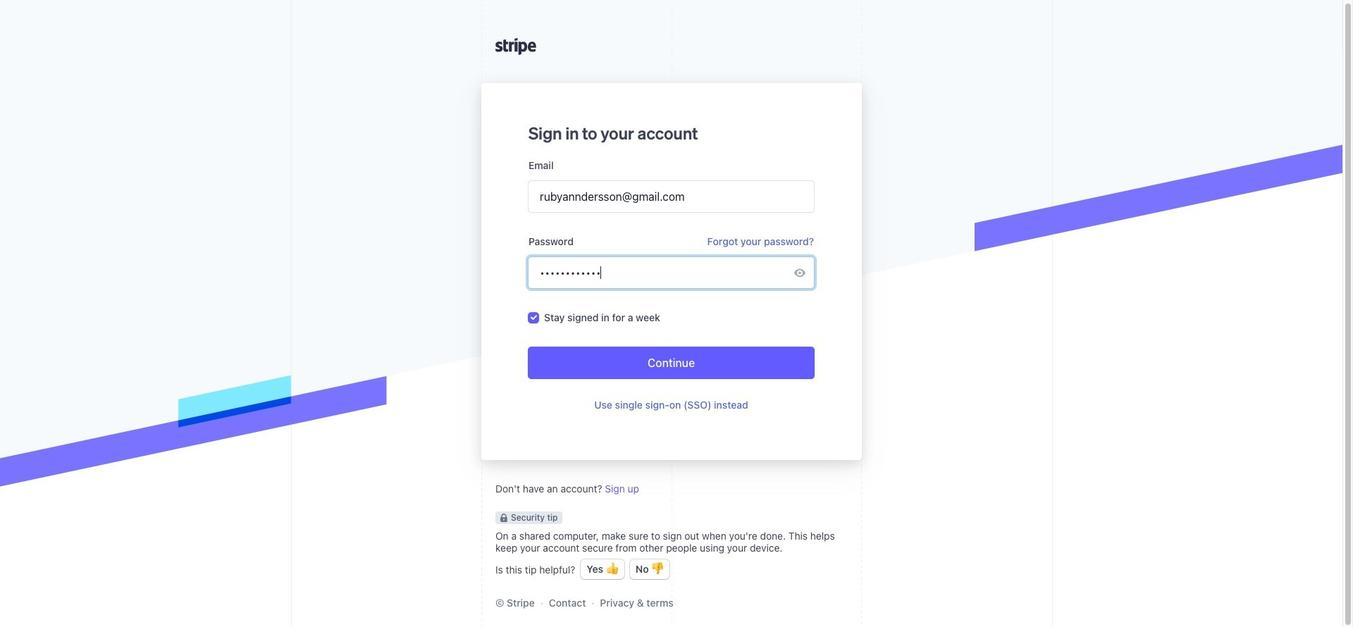 Task type: locate. For each thing, give the bounding box(es) containing it.
stripe image
[[495, 38, 536, 55]]



Task type: describe. For each thing, give the bounding box(es) containing it.
password input password field
[[528, 257, 794, 288]]

email input email field
[[528, 181, 814, 212]]



Task type: vqa. For each thing, say whether or not it's contained in the screenshot.
Billing 'link' at the left top of page
no



